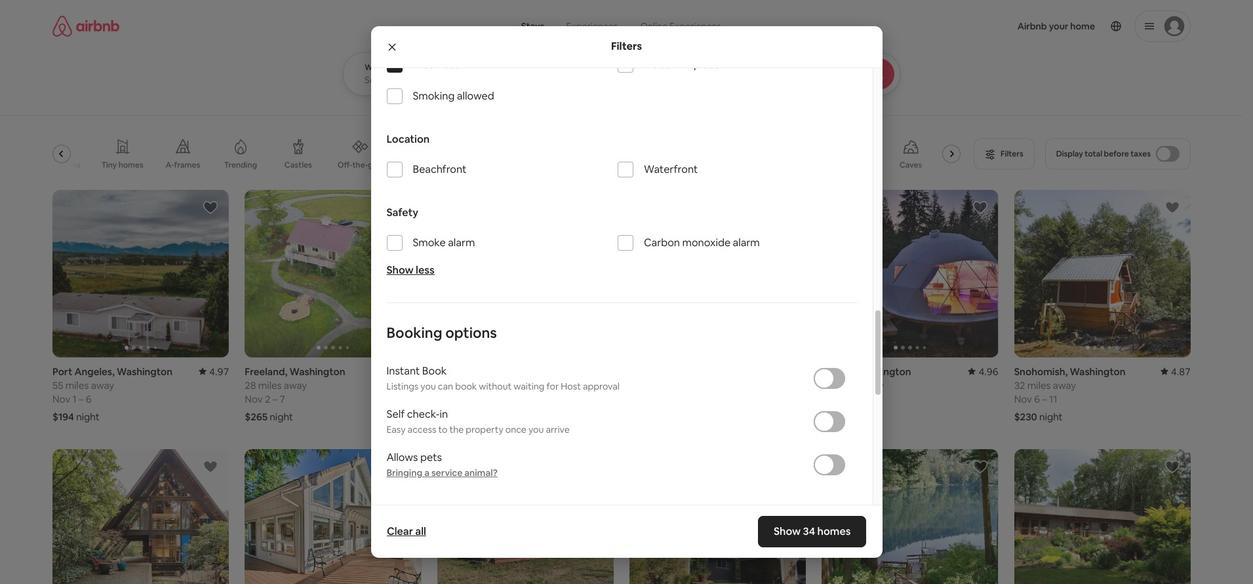 Task type: locate. For each thing, give the bounding box(es) containing it.
nov down can
[[437, 393, 455, 406]]

group containing national parks
[[27, 129, 966, 180]]

display
[[1056, 149, 1083, 159]]

angeles,
[[74, 366, 115, 378]]

3 – from the left
[[856, 393, 860, 406]]

0 horizontal spatial homes
[[118, 160, 144, 171]]

night inside freeland, washington 28 miles away nov 2 – 7 $265 night
[[270, 411, 293, 424]]

miles up '3' at the left of the page
[[449, 380, 472, 392]]

group
[[27, 129, 966, 180], [52, 190, 229, 358], [245, 190, 421, 358], [437, 190, 614, 358], [630, 190, 806, 358], [822, 190, 999, 358], [1014, 190, 1191, 358], [52, 450, 229, 585], [245, 450, 421, 585], [437, 450, 614, 585], [630, 450, 806, 585], [822, 450, 999, 585], [1014, 450, 1191, 585]]

2 experiences from the left
[[670, 20, 721, 32]]

off-
[[338, 160, 352, 170]]

you inside self check-in easy access to the property once you arrive
[[528, 424, 544, 436]]

miles down snohomish,
[[1028, 380, 1051, 392]]

nov inside woodinville, washington 13 miles away nov 3 – 8 $285
[[437, 393, 455, 406]]

washington inside port angeles, washington 55 miles away nov 1 – 6 $194 night
[[117, 366, 172, 378]]

miles up 1
[[65, 380, 89, 392]]

add to wishlist: freeland, washington image
[[395, 200, 411, 216]]

night down 11
[[1039, 411, 1063, 424]]

pools
[[438, 160, 459, 171]]

access
[[408, 424, 436, 436]]

miles inside freeland, washington 28 miles away nov 2 – 7 $265 night
[[258, 380, 282, 392]]

carbon
[[644, 236, 680, 250]]

1
[[73, 393, 77, 406]]

total
[[1085, 149, 1102, 159]]

miles up 2
[[258, 380, 282, 392]]

allows
[[387, 451, 418, 465]]

miles inside snohomish, washington 32 miles away nov 6 – 11 $230 night
[[1028, 380, 1051, 392]]

– inside snohomish, washington 32 miles away nov 6 – 11 $230 night
[[1042, 393, 1047, 406]]

4 night from the left
[[1039, 411, 1063, 424]]

1 horizontal spatial 34
[[822, 380, 833, 392]]

homes
[[118, 160, 144, 171], [818, 525, 851, 539]]

1 nov from the left
[[52, 393, 70, 406]]

host
[[561, 381, 581, 393]]

4 – from the left
[[465, 393, 470, 406]]

amazing
[[404, 160, 437, 171]]

3 washington from the left
[[856, 366, 911, 378]]

nov inside freeland, washington 28 miles away nov 2 – 7 $265 night
[[245, 393, 263, 406]]

animal?
[[464, 468, 498, 480]]

caves
[[900, 160, 922, 171]]

5.0 out of 5 average rating image
[[397, 366, 421, 378]]

4.96 out of 5 average rating image
[[968, 366, 999, 378]]

waterfront
[[644, 163, 698, 177]]

washington for sultan, washington
[[856, 366, 911, 378]]

4.96
[[979, 366, 999, 378]]

show for show 34 homes
[[774, 525, 801, 539]]

3 miles from the left
[[835, 380, 859, 392]]

1 – from the left
[[79, 393, 84, 406]]

national parks
[[27, 160, 80, 170]]

alarm right smoke
[[448, 236, 475, 250]]

nov for 32
[[1014, 393, 1032, 406]]

washington up the waiting
[[496, 366, 552, 378]]

washington up the 30
[[856, 366, 911, 378]]

away inside woodinville, washington 13 miles away nov 3 – 8 $285
[[475, 380, 498, 392]]

2 – from the left
[[273, 393, 277, 406]]

experiences up fireplace on the top right of page
[[670, 20, 721, 32]]

night
[[76, 411, 100, 424], [270, 411, 293, 424], [847, 411, 870, 424], [1039, 411, 1063, 424]]

allows pets bringing a service animal?
[[387, 451, 498, 480]]

sultan, washington 34 miles away dec 25 – 30 $485 night
[[822, 366, 911, 424]]

add to wishlist: quilcene, washington image
[[1165, 460, 1180, 475]]

away
[[91, 380, 114, 392], [284, 380, 307, 392], [861, 380, 884, 392], [475, 380, 498, 392], [1053, 380, 1076, 392]]

show
[[387, 264, 414, 278], [774, 525, 801, 539]]

5 away from the left
[[1053, 380, 1076, 392]]

1 horizontal spatial you
[[528, 424, 544, 436]]

1 vertical spatial show
[[774, 525, 801, 539]]

3 night from the left
[[847, 411, 870, 424]]

washington for snohomish, washington
[[1070, 366, 1126, 378]]

night inside sultan, washington 34 miles away dec 25 – 30 $485 night
[[847, 411, 870, 424]]

washington for freeland, washington
[[290, 366, 345, 378]]

away for 28 miles away
[[284, 380, 307, 392]]

night down 1
[[76, 411, 100, 424]]

once
[[505, 424, 526, 436]]

2 washington from the left
[[290, 366, 345, 378]]

1 vertical spatial 34
[[803, 525, 815, 539]]

washington right angeles,
[[117, 366, 172, 378]]

13
[[437, 380, 447, 392]]

– inside sultan, washington 34 miles away dec 25 – 30 $485 night
[[856, 393, 860, 406]]

nov inside port angeles, washington 55 miles away nov 1 – 6 $194 night
[[52, 393, 70, 406]]

1 horizontal spatial experiences
[[670, 20, 721, 32]]

0 horizontal spatial you
[[421, 381, 436, 393]]

night down the 7
[[270, 411, 293, 424]]

book
[[422, 365, 447, 379]]

1 miles from the left
[[65, 380, 89, 392]]

add to wishlist: sultan, washington image
[[972, 200, 988, 216]]

– left 11
[[1042, 393, 1047, 406]]

away down angeles,
[[91, 380, 114, 392]]

parks
[[60, 160, 80, 170]]

away inside sultan, washington 34 miles away dec 25 – 30 $485 night
[[861, 380, 884, 392]]

miles for 28 miles away
[[258, 380, 282, 392]]

nov inside snohomish, washington 32 miles away nov 6 – 11 $230 night
[[1014, 393, 1032, 406]]

0 vertical spatial you
[[421, 381, 436, 393]]

1 horizontal spatial alarm
[[733, 236, 760, 250]]

1 horizontal spatial 6
[[1034, 393, 1040, 406]]

miles up the "25"
[[835, 380, 859, 392]]

– right '3' at the left of the page
[[465, 393, 470, 406]]

30
[[863, 393, 874, 406]]

waiting
[[514, 381, 545, 393]]

none search field containing stays
[[343, 0, 936, 96]]

0 horizontal spatial 34
[[803, 525, 815, 539]]

1 washington from the left
[[117, 366, 172, 378]]

washington
[[117, 366, 172, 378], [290, 366, 345, 378], [856, 366, 911, 378], [496, 366, 552, 378], [1070, 366, 1126, 378]]

1 experiences from the left
[[566, 20, 618, 32]]

0 vertical spatial show
[[387, 264, 414, 278]]

2 night from the left
[[270, 411, 293, 424]]

– left the 7
[[273, 393, 277, 406]]

washington right snohomish,
[[1070, 366, 1126, 378]]

away up 8
[[475, 380, 498, 392]]

add to wishlist: enumclaw, washington image
[[972, 460, 988, 475]]

0 horizontal spatial show
[[387, 264, 414, 278]]

fireplace
[[678, 58, 720, 72]]

34 inside sultan, washington 34 miles away dec 25 – 30 $485 night
[[822, 380, 833, 392]]

night inside snohomish, washington 32 miles away nov 6 – 11 $230 night
[[1039, 411, 1063, 424]]

breakfast
[[413, 58, 459, 72]]

5 – from the left
[[1042, 393, 1047, 406]]

safety
[[387, 206, 418, 220]]

– for nov 2 – 7
[[273, 393, 277, 406]]

washington inside sultan, washington 34 miles away dec 25 – 30 $485 night
[[856, 366, 911, 378]]

3 away from the left
[[861, 380, 884, 392]]

1 horizontal spatial show
[[774, 525, 801, 539]]

4 miles from the left
[[449, 380, 472, 392]]

bringing
[[387, 468, 422, 480]]

self
[[387, 408, 405, 422]]

0 horizontal spatial experiences
[[566, 20, 618, 32]]

freeland, washington 28 miles away nov 2 – 7 $265 night
[[245, 366, 345, 424]]

show less button
[[387, 264, 435, 278]]

11
[[1049, 393, 1057, 406]]

away inside freeland, washington 28 miles away nov 2 – 7 $265 night
[[284, 380, 307, 392]]

show 34 homes link
[[758, 517, 867, 548]]

–
[[79, 393, 84, 406], [273, 393, 277, 406], [856, 393, 860, 406], [465, 393, 470, 406], [1042, 393, 1047, 406]]

experiences up filters on the top of the page
[[566, 20, 618, 32]]

3 nov from the left
[[437, 393, 455, 406]]

1 6 from the left
[[86, 393, 92, 406]]

instant book listings you can book without waiting for host approval
[[387, 365, 620, 393]]

washington inside freeland, washington 28 miles away nov 2 – 7 $265 night
[[290, 366, 345, 378]]

nov down 32
[[1014, 393, 1032, 406]]

2 nov from the left
[[245, 393, 263, 406]]

night for $265
[[270, 411, 293, 424]]

away up the 7
[[284, 380, 307, 392]]

add to wishlist: brinnon, washington image
[[395, 460, 411, 475]]

nov left 2
[[245, 393, 263, 406]]

nov left 1
[[52, 393, 70, 406]]

2 6 from the left
[[1034, 393, 1040, 406]]

where
[[365, 62, 389, 73]]

6 left 11
[[1034, 393, 1040, 406]]

1 night from the left
[[76, 411, 100, 424]]

miles inside sultan, washington 34 miles away dec 25 – 30 $485 night
[[835, 380, 859, 392]]

check-
[[407, 408, 440, 422]]

– for dec 25 – 30
[[856, 393, 860, 406]]

all
[[415, 525, 426, 539]]

tiny homes
[[101, 160, 144, 171]]

night inside port angeles, washington 55 miles away nov 1 – 6 $194 night
[[76, 411, 100, 424]]

0 horizontal spatial 6
[[86, 393, 92, 406]]

smoke alarm
[[413, 236, 475, 250]]

0 vertical spatial 34
[[822, 380, 833, 392]]

grid
[[368, 160, 383, 170]]

self check-in easy access to the property once you arrive
[[387, 408, 570, 436]]

property
[[466, 424, 503, 436]]

0 horizontal spatial alarm
[[448, 236, 475, 250]]

smoke
[[413, 236, 446, 250]]

carbon monoxide alarm
[[644, 236, 760, 250]]

trending
[[224, 160, 257, 171]]

5 miles from the left
[[1028, 380, 1051, 392]]

6 right 1
[[86, 393, 92, 406]]

– right 1
[[79, 393, 84, 406]]

you right once
[[528, 424, 544, 436]]

1 vertical spatial you
[[528, 424, 544, 436]]

the-
[[352, 160, 368, 170]]

you left 13
[[421, 381, 436, 393]]

add to wishlist: snohomish, washington image
[[1165, 200, 1180, 216]]

approval
[[583, 381, 620, 393]]

4 washington from the left
[[496, 366, 552, 378]]

away for 34 miles away
[[861, 380, 884, 392]]

dec
[[822, 393, 840, 406]]

display total before taxes
[[1056, 149, 1151, 159]]

night down the 30
[[847, 411, 870, 424]]

smoking allowed
[[413, 89, 494, 103]]

away inside port angeles, washington 55 miles away nov 1 – 6 $194 night
[[91, 380, 114, 392]]

None search field
[[343, 0, 936, 96]]

0 vertical spatial homes
[[118, 160, 144, 171]]

washington right freeland,
[[290, 366, 345, 378]]

snohomish,
[[1014, 366, 1068, 378]]

away up 11
[[1053, 380, 1076, 392]]

– right the "25"
[[856, 393, 860, 406]]

5 washington from the left
[[1070, 366, 1126, 378]]

1 vertical spatial homes
[[818, 525, 851, 539]]

1 away from the left
[[91, 380, 114, 392]]

away up the 30
[[861, 380, 884, 392]]

clear
[[387, 525, 413, 539]]

4 nov from the left
[[1014, 393, 1032, 406]]

booking
[[387, 324, 442, 342]]

4 away from the left
[[475, 380, 498, 392]]

service
[[431, 468, 463, 480]]

alarm right monoxide
[[733, 236, 760, 250]]

– inside freeland, washington 28 miles away nov 2 – 7 $265 night
[[273, 393, 277, 406]]

2 miles from the left
[[258, 380, 282, 392]]

1 alarm from the left
[[448, 236, 475, 250]]

2 away from the left
[[284, 380, 307, 392]]

away inside snohomish, washington 32 miles away nov 6 – 11 $230 night
[[1053, 380, 1076, 392]]

washington inside snohomish, washington 32 miles away nov 6 – 11 $230 night
[[1070, 366, 1126, 378]]

amazing pools
[[404, 160, 459, 171]]

miles for 32 miles away
[[1028, 380, 1051, 392]]

34 inside filters dialog
[[803, 525, 815, 539]]

1 horizontal spatial homes
[[818, 525, 851, 539]]



Task type: describe. For each thing, give the bounding box(es) containing it.
easy
[[387, 424, 406, 436]]

2
[[265, 393, 270, 406]]

nov for 28
[[245, 393, 263, 406]]

washington inside woodinville, washington 13 miles away nov 3 – 8 $285
[[496, 366, 552, 378]]

indoor
[[644, 58, 676, 72]]

– for nov 6 – 11
[[1042, 393, 1047, 406]]

smoking
[[413, 89, 455, 103]]

4.97 out of 5 average rating image
[[199, 366, 229, 378]]

Where field
[[365, 74, 536, 86]]

taxes
[[1131, 149, 1151, 159]]

the
[[450, 424, 464, 436]]

what can we help you find? tab list
[[511, 13, 629, 39]]

$194
[[52, 411, 74, 424]]

pets
[[420, 451, 442, 465]]

6 inside port angeles, washington 55 miles away nov 1 – 6 $194 night
[[86, 393, 92, 406]]

experiences inside button
[[566, 20, 618, 32]]

4.97
[[209, 366, 229, 378]]

indoor fireplace
[[644, 58, 720, 72]]

freeland,
[[245, 366, 287, 378]]

away for 32 miles away
[[1053, 380, 1076, 392]]

display total before taxes button
[[1045, 138, 1191, 170]]

a
[[424, 468, 430, 480]]

add to wishlist: port angeles, washington image
[[203, 200, 219, 216]]

domes
[[609, 160, 636, 171]]

off-the-grid
[[338, 160, 383, 170]]

to
[[438, 424, 448, 436]]

woodinville,
[[437, 366, 494, 378]]

a-frames
[[166, 160, 200, 171]]

for
[[547, 381, 559, 393]]

miles inside woodinville, washington 13 miles away nov 3 – 8 $285
[[449, 380, 472, 392]]

filters dialog
[[371, 0, 882, 559]]

tiny
[[101, 160, 117, 171]]

stays
[[521, 20, 545, 32]]

add to wishlist: seattle, washington image
[[203, 460, 219, 475]]

$230
[[1014, 411, 1037, 424]]

$485
[[822, 411, 845, 424]]

55
[[52, 380, 63, 392]]

you inside instant book listings you can book without waiting for host approval
[[421, 381, 436, 393]]

filters
[[611, 40, 642, 53]]

national
[[27, 160, 58, 170]]

a-
[[166, 160, 174, 171]]

nov for 13
[[437, 393, 455, 406]]

online experiences
[[640, 20, 721, 32]]

lakefront
[[835, 160, 871, 171]]

beachfront
[[413, 163, 467, 177]]

location
[[387, 133, 430, 146]]

in
[[440, 408, 448, 422]]

snohomish, washington 32 miles away nov 6 – 11 $230 night
[[1014, 366, 1126, 424]]

arrive
[[546, 424, 570, 436]]

online
[[640, 20, 668, 32]]

book
[[455, 381, 477, 393]]

clear all button
[[380, 519, 432, 546]]

7
[[280, 393, 285, 406]]

– inside port angeles, washington 55 miles away nov 1 – 6 $194 night
[[79, 393, 84, 406]]

6 inside snohomish, washington 32 miles away nov 6 – 11 $230 night
[[1034, 393, 1040, 406]]

options
[[445, 324, 497, 342]]

miles for 34 miles away
[[835, 380, 859, 392]]

night for $230
[[1039, 411, 1063, 424]]

online experiences link
[[629, 13, 733, 39]]

clear all
[[387, 525, 426, 539]]

castles
[[285, 160, 312, 171]]

4.87 out of 5 average rating image
[[1161, 366, 1191, 378]]

instant
[[387, 365, 420, 379]]

skiing
[[669, 160, 691, 171]]

show 34 homes
[[774, 525, 851, 539]]

port angeles, washington 55 miles away nov 1 – 6 $194 night
[[52, 366, 172, 424]]

experiences button
[[555, 13, 629, 39]]

frames
[[174, 160, 200, 171]]

stays button
[[511, 13, 555, 39]]

booking options
[[387, 324, 497, 342]]

bringing a service animal? button
[[387, 468, 498, 480]]

port
[[52, 366, 72, 378]]

allowed
[[457, 89, 494, 103]]

5.0
[[407, 366, 421, 378]]

less
[[416, 264, 435, 278]]

8
[[472, 393, 478, 406]]

stays tab panel
[[343, 52, 936, 96]]

$265
[[245, 411, 268, 424]]

miles inside port angeles, washington 55 miles away nov 1 – 6 $194 night
[[65, 380, 89, 392]]

25
[[842, 393, 853, 406]]

night for $485
[[847, 411, 870, 424]]

2 alarm from the left
[[733, 236, 760, 250]]

sultan,
[[822, 366, 853, 378]]

4.87
[[1171, 366, 1191, 378]]

before
[[1104, 149, 1129, 159]]

show less
[[387, 264, 435, 278]]

– inside woodinville, washington 13 miles away nov 3 – 8 $285
[[465, 393, 470, 406]]

profile element
[[753, 0, 1191, 52]]

28
[[245, 380, 256, 392]]

homes inside filters dialog
[[818, 525, 851, 539]]

show for show less
[[387, 264, 414, 278]]

can
[[438, 381, 453, 393]]



Task type: vqa. For each thing, say whether or not it's contained in the screenshot.


